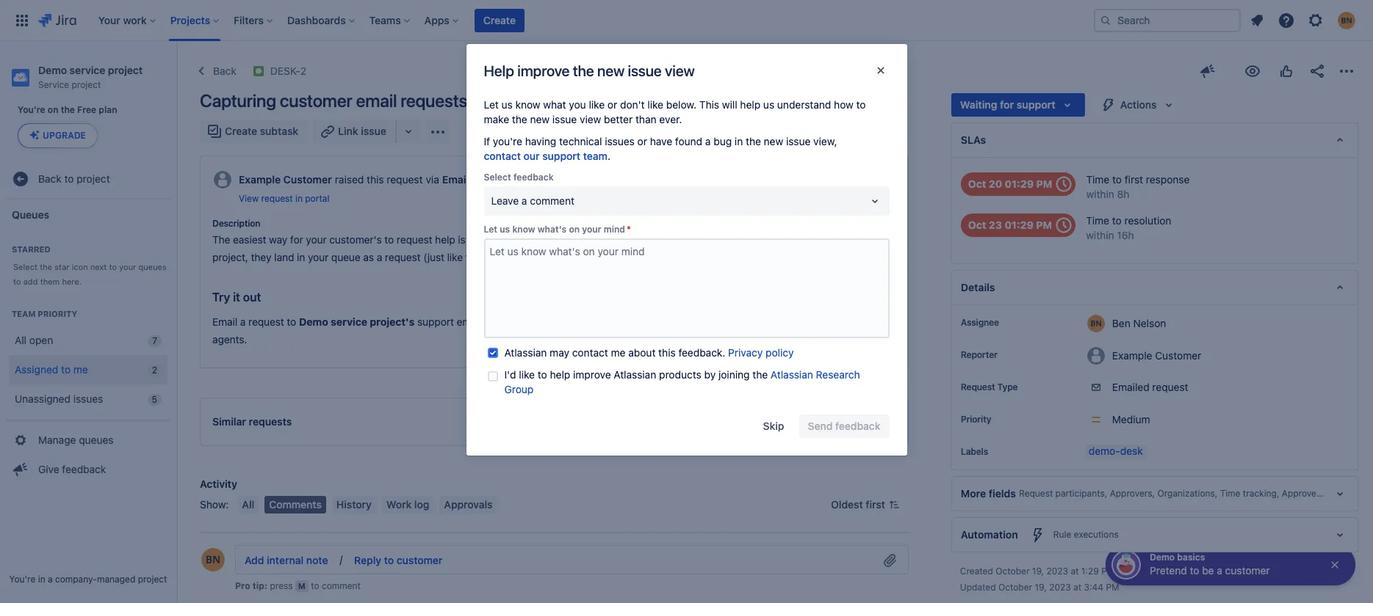 Task type: describe. For each thing, give the bounding box(es) containing it.
1 horizontal spatial help
[[550, 369, 570, 381]]

help inside let us know what you like or don't like below. this will help us understand how to make the new issue view better than ever.
[[740, 98, 761, 111]]

request right emailed
[[1152, 381, 1188, 394]]

customer
[[283, 173, 332, 186]]

updated
[[960, 583, 996, 594]]

select the star icon next to your queues to add them here.
[[13, 262, 167, 287]]

1 vertical spatial 2023
[[1047, 567, 1068, 578]]

0 horizontal spatial is
[[356, 555, 364, 568]]

2 horizontal spatial this
[[658, 347, 676, 359]]

october 19, 2023 at 1:29 pm
[[332, 535, 468, 548]]

8h
[[1117, 188, 1130, 201]]

request left (just
[[385, 251, 421, 264]]

create subtask button
[[200, 120, 307, 143]]

to right m
[[311, 581, 319, 592]]

request left "via"
[[387, 173, 423, 186]]

to inside the but wait, the conversation is only just getting started. for your customers, getting in touch is as easy as responding to the notification they receive in their email inbox.
[[774, 555, 784, 568]]

your left project.
[[615, 234, 635, 246]]

policy
[[766, 347, 794, 359]]

the left notification
[[787, 555, 802, 568]]

add attachment image
[[882, 553, 899, 570]]

demo-desk
[[1089, 445, 1143, 458]]

help improve the new issue view
[[484, 62, 695, 79]]

the inside let us know what you like or don't like below. this will help us understand how to make the new issue view better than ever.
[[512, 113, 527, 126]]

a right leave
[[522, 195, 527, 207]]

link
[[338, 125, 358, 137]]

time for time to resolution within 16h
[[1086, 215, 1109, 227]]

0 vertical spatial on
[[48, 104, 58, 115]]

understand
[[777, 98, 831, 111]]

feedback for select feedback
[[513, 172, 554, 183]]

demo service project service project
[[38, 64, 143, 90]]

new inside let us know what you like or don't like below. this will help us understand how to make the new issue view better than ever.
[[530, 113, 550, 126]]

0 vertical spatial email
[[442, 173, 469, 186]]

2 vertical spatial service
[[331, 316, 367, 328]]

atlassian research group
[[504, 369, 860, 396]]

project,
[[212, 251, 248, 264]]

project's
[[370, 316, 415, 328]]

request down out at left
[[248, 316, 284, 328]]

to down land
[[287, 316, 296, 328]]

a inside 'the easiest way for your customer's to request help is by sending an email request to your service project. when emails get sent to your project, they land in your queue as a request (just like this one).'
[[377, 251, 382, 264]]

desk
[[1120, 445, 1143, 458]]

1 vertical spatial on
[[569, 224, 580, 235]]

make
[[484, 113, 509, 126]]

if
[[484, 135, 490, 148]]

pm right 23
[[1036, 219, 1052, 231]]

0 vertical spatial at
[[418, 535, 427, 548]]

back for back
[[213, 65, 236, 77]]

pm right 20
[[1036, 178, 1052, 190]]

the inside if you're having technical issues or have found a bug in the new issue view, contact our support team .
[[746, 135, 761, 148]]

slas element
[[951, 123, 1359, 158]]

all for all open
[[15, 334, 27, 346]]

to inside let us know what you like or don't like below. this will help us understand how to make the new issue view better than ever.
[[856, 98, 866, 111]]

demo for demo service project
[[38, 64, 67, 76]]

slas
[[961, 134, 986, 146]]

technical
[[559, 135, 602, 148]]

icon
[[72, 262, 88, 272]]

automation element
[[951, 518, 1359, 553]]

assignee
[[961, 317, 999, 328]]

note
[[306, 555, 328, 568]]

executions
[[1074, 530, 1119, 541]]

to inside demo basics pretend to be a customer
[[1190, 565, 1199, 577]]

email inside the but wait, the conversation is only just getting started. for your customers, getting in touch is as easy as responding to the notification they receive in their email inbox.
[[304, 573, 329, 586]]

back to project link
[[6, 165, 170, 194]]

back for back to project
[[38, 172, 62, 185]]

email left the address
[[457, 316, 482, 328]]

skip button
[[754, 415, 793, 439]]

1 horizontal spatial requests
[[401, 90, 467, 111]]

16h
[[1117, 229, 1134, 242]]

emailed
[[1112, 381, 1150, 394]]

1 vertical spatial 19,
[[1032, 567, 1044, 578]]

to inside button
[[384, 555, 394, 568]]

pm right 3:44
[[1106, 583, 1119, 594]]

view request in portal
[[239, 193, 329, 204]]

the inside select the star icon next to your queues to add them here.
[[40, 262, 52, 272]]

approvers,
[[1110, 489, 1155, 500]]

next
[[90, 262, 107, 272]]

in right "tip:"
[[269, 573, 277, 586]]

in left portal
[[295, 193, 303, 204]]

have
[[650, 135, 672, 148]]

reply to customer
[[354, 555, 443, 568]]

0 vertical spatial 1:29
[[430, 535, 450, 548]]

research
[[816, 369, 860, 381]]

to right sent
[[817, 234, 827, 246]]

1 horizontal spatial priority
[[961, 414, 991, 425]]

1 vertical spatial email
[[212, 316, 237, 328]]

2 vertical spatial at
[[1074, 583, 1082, 594]]

project inside back to project link
[[77, 172, 110, 185]]

issue up don't
[[628, 62, 662, 79]]

project up plan
[[108, 64, 143, 76]]

in left company-
[[38, 575, 45, 586]]

oct 23 01:29 pm
[[968, 219, 1052, 231]]

2 vertical spatial october
[[998, 583, 1032, 594]]

upgrade button
[[18, 124, 97, 148]]

know for what
[[515, 98, 540, 111]]

0 horizontal spatial requests
[[249, 416, 292, 428]]

)
[[665, 316, 668, 328]]

first inside 'time to first response within 8h'
[[1125, 173, 1143, 186]]

0 vertical spatial 19,
[[374, 535, 388, 548]]

request up (just
[[397, 234, 432, 246]]

address
[[484, 316, 522, 328]]

your inside the ) to see how it looks for your customers and agents.
[[777, 316, 797, 328]]

for inside 'the easiest way for your customer's to request help is by sending an email request to your service project. when emails get sent to your project, they land in your queue as a request (just like this one).'
[[290, 234, 303, 246]]

profile image of ben nelson image
[[201, 549, 225, 572]]

service inside the demo service project service project
[[70, 64, 105, 76]]

priority inside group
[[38, 309, 77, 319]]

Search field
[[1094, 8, 1241, 32]]

customer's
[[329, 234, 382, 246]]

like right you
[[589, 98, 605, 111]]

pm up started.
[[453, 535, 468, 548]]

queues inside manage queues button
[[79, 434, 114, 446]]

select for select the star icon next to your queues to add them here.
[[13, 262, 37, 272]]

subtask
[[260, 125, 298, 137]]

your left mind
[[582, 224, 601, 235]]

work log
[[386, 499, 429, 511]]

to inside 'team priority' group
[[61, 363, 71, 376]]

add internal note
[[245, 555, 328, 568]]

0 vertical spatial me
[[611, 347, 626, 359]]

like up than
[[648, 98, 663, 111]]

or inside let us know what you like or don't like below. this will help us understand how to make the new issue view better than ever.
[[608, 98, 617, 111]]

service inside 'the easiest way for your customer's to request help is by sending an email request to your service project. when emails get sent to your project, they land in your queue as a request (just like this one).'
[[638, 234, 672, 246]]

desk-
[[270, 65, 300, 77]]

2 horizontal spatial is
[[657, 555, 665, 568]]

but
[[232, 555, 248, 568]]

what
[[543, 98, 566, 111]]

2 horizontal spatial as
[[705, 555, 716, 568]]

resolution
[[1125, 215, 1171, 227]]

skip
[[763, 420, 784, 433]]

request left mind
[[564, 234, 600, 246]]

medium
[[1112, 414, 1150, 426]]

0 vertical spatial this
[[367, 173, 384, 186]]

unassigned
[[15, 393, 71, 405]]

1 vertical spatial october
[[996, 567, 1030, 578]]

team priority group
[[6, 294, 170, 420]]

a up agents.
[[240, 316, 246, 328]]

your left queue
[[308, 251, 329, 264]]

1 horizontal spatial by
[[704, 369, 716, 381]]

press
[[270, 581, 293, 592]]

issues inside 'team priority' group
[[73, 393, 103, 405]]

1 vertical spatial at
[[1071, 567, 1079, 578]]

back link
[[191, 60, 241, 83]]

your right way
[[306, 234, 327, 246]]

open
[[29, 334, 53, 346]]

way
[[269, 234, 287, 246]]

manage
[[38, 434, 76, 446]]

demo-
[[1089, 445, 1120, 458]]

email up link issue
[[356, 90, 397, 111]]

let us know what's on your mind *
[[484, 224, 631, 235]]

oct 20 01:29 pm
[[968, 178, 1052, 190]]

request type
[[961, 382, 1018, 393]]

a left company-
[[48, 575, 53, 586]]

hide details
[[830, 173, 887, 186]]

queues inside select the star icon next to your queues to add them here.
[[138, 262, 167, 272]]

to left the *
[[603, 234, 612, 246]]

emails
[[743, 234, 773, 246]]

show:
[[200, 499, 229, 511]]

similar
[[212, 416, 246, 428]]

project right managed
[[138, 575, 167, 586]]

the
[[212, 234, 230, 246]]

approvals button
[[440, 497, 497, 514]]

1 horizontal spatial view
[[665, 62, 695, 79]]

capturing
[[200, 90, 276, 111]]

(
[[524, 316, 528, 328]]

0 vertical spatial request
[[961, 382, 995, 393]]

managed
[[97, 575, 135, 586]]

the left the free
[[61, 104, 75, 115]]

the down privacy policy link
[[753, 369, 768, 381]]

internal
[[267, 555, 304, 568]]

or inside if you're having technical issues or have found a bug in the new issue view, contact our support team .
[[637, 135, 647, 148]]

know for what's
[[512, 224, 535, 235]]

description
[[212, 218, 260, 229]]

0 horizontal spatial comment
[[322, 581, 361, 592]]

oldest first button
[[822, 497, 909, 514]]

close image
[[1329, 560, 1341, 572]]

0 horizontal spatial customer
[[280, 90, 352, 111]]

assigned
[[15, 363, 58, 376]]

customers,
[[526, 555, 578, 568]]

0 vertical spatial improve
[[517, 62, 570, 79]]

create for create
[[483, 14, 516, 26]]

0 vertical spatial october
[[332, 535, 371, 548]]

issues inside if you're having technical issues or have found a bug in the new issue view, contact our support team .
[[605, 135, 635, 148]]

2 getting from the left
[[581, 555, 614, 568]]

to down the upgrade
[[64, 172, 74, 185]]

atlassian research group link
[[504, 369, 860, 396]]

service
[[38, 79, 69, 90]]

issue inside button
[[361, 125, 386, 137]]

1 horizontal spatial 2
[[300, 65, 306, 77]]

first inside button
[[866, 499, 885, 511]]

within inside time to resolution within 16h
[[1086, 229, 1114, 242]]

conversation
[[294, 555, 354, 568]]

just
[[389, 555, 406, 568]]

to right customer's
[[384, 234, 394, 246]]

how inside the ) to see how it looks for your customers and agents.
[[703, 316, 722, 328]]

1 horizontal spatial comment
[[530, 195, 575, 207]]

team priority
[[12, 309, 77, 319]]

rule
[[1053, 530, 1072, 541]]

0 vertical spatial new
[[597, 62, 625, 79]]

queue
[[331, 251, 361, 264]]

1 horizontal spatial atlassian
[[614, 369, 656, 381]]

0 horizontal spatial support
[[417, 316, 454, 328]]

1 horizontal spatial as
[[667, 555, 678, 568]]

contact inside if you're having technical issues or have found a bug in the new issue view, contact our support team .
[[484, 150, 521, 162]]

in inside if you're having technical issues or have found a bug in the new issue view, contact our support team .
[[735, 135, 743, 148]]

select for select feedback
[[484, 172, 511, 183]]

menu bar containing all
[[235, 497, 500, 514]]

plan
[[99, 104, 117, 115]]

like inside 'the easiest way for your customer's to request help is by sending an email request to your service project. when emails get sent to your project, they land in your queue as a request (just like this one).'
[[447, 251, 463, 264]]

i'd
[[504, 369, 516, 381]]



Task type: locate. For each thing, give the bounding box(es) containing it.
only
[[367, 555, 386, 568]]

getting right just at the bottom left
[[409, 555, 442, 568]]

atlassian for group
[[771, 369, 813, 381]]

us for let us know what's on your mind *
[[500, 224, 510, 235]]

show image
[[870, 411, 893, 434]]

your right sent
[[829, 234, 850, 246]]

help inside 'the easiest way for your customer's to request help is by sending an email request to your service project. when emails get sent to your project, they land in your queue as a request (just like this one).'
[[435, 234, 455, 246]]

0 horizontal spatial for
[[290, 234, 303, 246]]

feedback down "our"
[[513, 172, 554, 183]]

1 vertical spatial issues
[[73, 393, 103, 405]]

1 vertical spatial for
[[761, 316, 774, 328]]

view down you
[[580, 113, 601, 126]]

you're
[[18, 104, 45, 115], [9, 575, 35, 586]]

clockicon image left within 16h button
[[1052, 214, 1076, 237]]

1 horizontal spatial improve
[[573, 369, 611, 381]]

create inside create button
[[483, 14, 516, 26]]

01:29 for 20
[[1005, 178, 1034, 190]]

group containing manage queues
[[6, 420, 170, 489]]

2 clockicon image from the top
[[1052, 214, 1076, 237]]

work
[[386, 499, 412, 511]]

.
[[608, 150, 611, 162]]

your up policy
[[777, 316, 797, 328]]

0 horizontal spatial contact
[[484, 150, 521, 162]]

joining
[[719, 369, 750, 381]]

1 let from the top
[[484, 98, 499, 111]]

them
[[40, 277, 60, 287]]

issues
[[605, 135, 635, 148], [73, 393, 103, 405]]

newest first image
[[888, 500, 900, 511]]

1 vertical spatial oct
[[968, 219, 986, 231]]

comments button
[[265, 497, 326, 514]]

1 within from the top
[[1086, 188, 1114, 201]]

1 horizontal spatial select
[[484, 172, 511, 183]]

a left bug
[[705, 135, 711, 148]]

unassigned issues
[[15, 393, 103, 405]]

to inside time to resolution within 16h
[[1112, 215, 1122, 227]]

/
[[337, 554, 345, 567]]

Let us know what's on your mind text field
[[484, 239, 889, 339]]

1 vertical spatial it
[[725, 316, 731, 328]]

let for let us know what's on your mind *
[[484, 224, 497, 235]]

2 vertical spatial this
[[658, 347, 676, 359]]

0 horizontal spatial me
[[73, 363, 88, 376]]

1 vertical spatial time
[[1086, 215, 1109, 227]]

to up within 16h button
[[1112, 215, 1122, 227]]

in right land
[[297, 251, 305, 264]]

within left 8h
[[1086, 188, 1114, 201]]

1 horizontal spatial getting
[[581, 555, 614, 568]]

more fields request participants, approvers, organizations, time tracking, approver groups, com
[[961, 488, 1373, 500]]

to right )
[[671, 316, 681, 328]]

1 vertical spatial select
[[13, 262, 37, 272]]

1 vertical spatial you're
[[9, 575, 35, 586]]

time to first response within 8h
[[1086, 173, 1190, 201]]

1 horizontal spatial how
[[834, 98, 854, 111]]

atlassian down policy
[[771, 369, 813, 381]]

started.
[[445, 555, 481, 568]]

1 vertical spatial queues
[[79, 434, 114, 446]]

0 vertical spatial first
[[1125, 173, 1143, 186]]

email
[[356, 90, 397, 111], [537, 234, 561, 246], [457, 316, 482, 328], [304, 573, 329, 586]]

you're for you're on the free plan
[[18, 104, 45, 115]]

0 vertical spatial create
[[483, 14, 516, 26]]

in right bug
[[735, 135, 743, 148]]

service right the *
[[638, 234, 672, 246]]

0 vertical spatial clockicon image
[[1052, 173, 1076, 196]]

a inside demo basics pretend to be a customer
[[1217, 565, 1223, 577]]

view request in portal link
[[239, 192, 329, 206]]

in inside 'the easiest way for your customer's to request help is by sending an email request to your service project. when emails get sent to your project, they land in your queue as a request (just like this one).'
[[297, 251, 305, 264]]

0 vertical spatial issues
[[605, 135, 635, 148]]

more fields element
[[951, 477, 1373, 512]]

for inside the ) to see how it looks for your customers and agents.
[[761, 316, 774, 328]]

comments
[[269, 499, 322, 511]]

how inside let us know what you like or don't like below. this will help us understand how to make the new issue view better than ever.
[[834, 98, 854, 111]]

by inside 'the easiest way for your customer's to request help is by sending an email request to your service project. when emails get sent to your project, they land in your queue as a request (just like this one).'
[[468, 234, 480, 246]]

0 vertical spatial help
[[740, 98, 761, 111]]

history
[[336, 499, 372, 511]]

give
[[38, 463, 59, 476]]

create inside create subtask button
[[225, 125, 257, 137]]

first left newest first icon
[[866, 499, 885, 511]]

similar requests
[[212, 416, 292, 428]]

created october 19, 2023 at 1:29 pm updated october 19, 2023 at 3:44 pm
[[960, 567, 1119, 594]]

desk-2
[[270, 65, 306, 77]]

you're in a company-managed project
[[9, 575, 167, 586]]

1 vertical spatial back
[[38, 172, 62, 185]]

1 horizontal spatial request
[[1019, 489, 1053, 500]]

pm up 3:44
[[1102, 567, 1115, 578]]

request down example
[[261, 193, 293, 204]]

feedback down manage queues button
[[62, 463, 106, 476]]

clockicon image for oct 23 01:29 pm
[[1052, 214, 1076, 237]]

time inside the more fields request participants, approvers, organizations, time tracking, approver groups, com
[[1220, 489, 1241, 500]]

october right updated
[[998, 583, 1032, 594]]

priority up labels
[[961, 414, 991, 425]]

0 horizontal spatial issues
[[73, 393, 103, 405]]

request inside the more fields request participants, approvers, organizations, time tracking, approver groups, com
[[1019, 489, 1053, 500]]

1 horizontal spatial new
[[597, 62, 625, 79]]

menu bar
[[235, 497, 500, 514]]

2 oct from the top
[[968, 219, 986, 231]]

0 vertical spatial by
[[468, 234, 480, 246]]

a down customer's
[[377, 251, 382, 264]]

they inside 'the easiest way for your customer's to request help is by sending an email request to your service project. when emails get sent to your project, they land in your queue as a request (just like this one).'
[[251, 251, 271, 264]]

0 horizontal spatial on
[[48, 104, 58, 115]]

1 horizontal spatial it
[[725, 316, 731, 328]]

oldest
[[831, 499, 863, 511]]

1 horizontal spatial first
[[1125, 173, 1143, 186]]

view
[[239, 193, 259, 204]]

issues up .
[[605, 135, 635, 148]]

time
[[1086, 173, 1110, 186], [1086, 215, 1109, 227], [1220, 489, 1241, 500]]

1 vertical spatial first
[[866, 499, 885, 511]]

0 vertical spatial queues
[[138, 262, 167, 272]]

us left understand
[[763, 98, 775, 111]]

via
[[426, 173, 439, 186]]

may
[[550, 347, 569, 359]]

select up leave
[[484, 172, 511, 183]]

agents.
[[212, 334, 247, 346]]

issue right link
[[361, 125, 386, 137]]

as left easy
[[667, 555, 678, 568]]

0 horizontal spatial back
[[38, 172, 62, 185]]

leave a comment
[[491, 195, 575, 207]]

0 horizontal spatial or
[[608, 98, 617, 111]]

help right will
[[740, 98, 761, 111]]

link issue button
[[313, 120, 397, 143]]

0 horizontal spatial improve
[[517, 62, 570, 79]]

improve up what
[[517, 62, 570, 79]]

0 horizontal spatial email
[[212, 316, 237, 328]]

1 horizontal spatial support
[[542, 150, 581, 162]]

demo for demo basics
[[1150, 553, 1175, 564]]

1 vertical spatial let
[[484, 224, 497, 235]]

(just
[[423, 251, 444, 264]]

or
[[608, 98, 617, 111], [637, 135, 647, 148]]

1 vertical spatial request
[[1019, 489, 1053, 500]]

manage queues
[[38, 434, 114, 446]]

give feedback image
[[1199, 62, 1217, 80]]

5
[[152, 395, 157, 406]]

2 01:29 from the top
[[1005, 219, 1034, 231]]

all for all
[[242, 499, 254, 511]]

1 horizontal spatial back
[[213, 65, 236, 77]]

at left 3:44
[[1074, 583, 1082, 594]]

create banner
[[0, 0, 1373, 41]]

pro
[[235, 581, 250, 592]]

time for time to first response within 8h
[[1086, 173, 1110, 186]]

capturing customer email requests
[[200, 90, 467, 111]]

2 vertical spatial time
[[1220, 489, 1241, 500]]

this inside 'the easiest way for your customer's to request help is by sending an email request to your service project. when emails get sent to your project, they land in your queue as a request (just like this one).'
[[466, 251, 483, 264]]

view inside let us know what you like or don't like below. this will help us understand how to make the new issue view better than ever.
[[580, 113, 601, 126]]

0 vertical spatial 2
[[300, 65, 306, 77]]

me inside 'team priority' group
[[73, 363, 88, 376]]

privacy policy link
[[728, 347, 794, 359]]

2 horizontal spatial new
[[764, 135, 783, 148]]

0 vertical spatial 2023
[[390, 535, 415, 548]]

search image
[[1100, 14, 1112, 26]]

0 vertical spatial or
[[608, 98, 617, 111]]

like right i'd
[[519, 369, 535, 381]]

atlassian for contact
[[504, 347, 547, 359]]

manage queues button
[[6, 426, 170, 456]]

1 01:29 from the top
[[1005, 178, 1034, 190]]

issue down what
[[552, 113, 577, 126]]

to right next
[[109, 262, 117, 272]]

1 vertical spatial requests
[[249, 416, 292, 428]]

you're down the service
[[18, 104, 45, 115]]

clockicon image left within 8h button at the right of the page
[[1052, 173, 1076, 196]]

activity
[[200, 478, 237, 491]]

0 horizontal spatial queues
[[79, 434, 114, 446]]

it
[[233, 291, 240, 304], [725, 316, 731, 328]]

7
[[152, 336, 157, 347]]

you're for you're in a company-managed project
[[9, 575, 35, 586]]

to inside the ) to see how it looks for your customers and agents.
[[671, 316, 681, 328]]

0 horizontal spatial they
[[251, 251, 271, 264]]

like right (just
[[447, 251, 463, 264]]

feedback for give feedback
[[62, 463, 106, 476]]

service up the free
[[70, 64, 105, 76]]

project.
[[675, 234, 711, 246]]

1 vertical spatial how
[[703, 316, 722, 328]]

in left touch
[[617, 555, 625, 568]]

support right project's
[[417, 316, 454, 328]]

within 16h button
[[1086, 229, 1134, 243]]

as inside 'the easiest way for your customer's to request help is by sending an email request to your service project. when emails get sent to your project, they land in your queue as a request (just like this one).'
[[363, 251, 374, 264]]

0 vertical spatial you're
[[18, 104, 45, 115]]

starred group
[[6, 229, 170, 294]]

2023 up reply to customer
[[390, 535, 415, 548]]

i'd like to help improve atlassian products by joining the
[[504, 369, 771, 381]]

2 let from the top
[[484, 224, 497, 235]]

back up queues
[[38, 172, 62, 185]]

time inside time to resolution within 16h
[[1086, 215, 1109, 227]]

demo inside the demo service project service project
[[38, 64, 67, 76]]

clockicon image for oct 20 01:29 pm
[[1052, 173, 1076, 196]]

approvals
[[444, 499, 493, 511]]

1 horizontal spatial customer
[[397, 555, 443, 568]]

1 vertical spatial help
[[435, 234, 455, 246]]

they inside the but wait, the conversation is only just getting started. for your customers, getting in touch is as easy as responding to the notification they receive in their email inbox.
[[860, 555, 880, 568]]

team
[[583, 150, 608, 162]]

reply to customer button
[[345, 550, 451, 573]]

your inside the but wait, the conversation is only just getting started. for your customers, getting in touch is as easy as responding to the notification they receive in their email inbox.
[[502, 555, 523, 568]]

2 vertical spatial 2023
[[1049, 583, 1071, 594]]

request right fields
[[1019, 489, 1053, 500]]

see
[[683, 316, 700, 328]]

1 horizontal spatial contact
[[572, 347, 608, 359]]

1 vertical spatial contact
[[572, 347, 608, 359]]

1 vertical spatial improve
[[573, 369, 611, 381]]

1:29 inside created october 19, 2023 at 1:29 pm updated october 19, 2023 at 3:44 pm
[[1081, 567, 1099, 578]]

by left sending
[[468, 234, 480, 246]]

1 vertical spatial clockicon image
[[1052, 214, 1076, 237]]

or up better
[[608, 98, 617, 111]]

for
[[290, 234, 303, 246], [761, 316, 774, 328]]

time up within 8h button at the right of the page
[[1086, 173, 1110, 186]]

within inside 'time to first response within 8h'
[[1086, 188, 1114, 201]]

0 vertical spatial select
[[484, 172, 511, 183]]

help up (just
[[435, 234, 455, 246]]

01:29
[[1005, 178, 1034, 190], [1005, 219, 1034, 231]]

01:29 for 23
[[1005, 219, 1034, 231]]

2 inside 'team priority' group
[[152, 365, 157, 376]]

at up reply to customer
[[418, 535, 427, 548]]

let up one).
[[484, 224, 497, 235]]

is inside 'the easiest way for your customer's to request help is by sending an email request to your service project. when emails get sent to your project, they land in your queue as a request (just like this one).'
[[458, 234, 466, 246]]

approver
[[1282, 489, 1320, 500]]

automation
[[961, 529, 1018, 542]]

issue inside if you're having technical issues or have found a bug in the new issue view, contact our support team .
[[786, 135, 811, 148]]

0 vertical spatial support
[[542, 150, 581, 162]]

time left 'tracking,' at the bottom of the page
[[1220, 489, 1241, 500]]

0 horizontal spatial atlassian
[[504, 347, 547, 359]]

back to project
[[38, 172, 110, 185]]

0 horizontal spatial it
[[233, 291, 240, 304]]

you're left company-
[[9, 575, 35, 586]]

2 vertical spatial 19,
[[1035, 583, 1047, 594]]

the up their
[[276, 555, 291, 568]]

0 vertical spatial how
[[834, 98, 854, 111]]

2 within from the top
[[1086, 229, 1114, 242]]

create down capturing
[[225, 125, 257, 137]]

to right i'd
[[538, 369, 547, 381]]

0 vertical spatial requests
[[401, 90, 467, 111]]

your inside select the star icon next to your queues to add them here.
[[119, 262, 136, 272]]

me up unassigned issues
[[73, 363, 88, 376]]

if you're having technical issues or have found a bug in the new issue view, contact our support team .
[[484, 135, 837, 162]]

us left an
[[500, 224, 510, 235]]

atlassian down about
[[614, 369, 656, 381]]

how right understand
[[834, 98, 854, 111]]

let inside let us know what you like or don't like below. this will help us understand how to make the new issue view better than ever.
[[484, 98, 499, 111]]

it inside the ) to see how it looks for your customers and agents.
[[725, 316, 731, 328]]

but wait, the conversation is only just getting started. for your customers, getting in touch is as easy as responding to the notification they receive in their email inbox.
[[232, 555, 883, 586]]

as down customer's
[[363, 251, 374, 264]]

october right created
[[996, 567, 1030, 578]]

1 vertical spatial comment
[[322, 581, 361, 592]]

atlassian inside atlassian research group
[[771, 369, 813, 381]]

1 clockicon image from the top
[[1052, 173, 1076, 196]]

and
[[852, 316, 870, 328]]

1 vertical spatial support
[[417, 316, 454, 328]]

email right an
[[537, 234, 561, 246]]

0 horizontal spatial this
[[367, 173, 384, 186]]

the up them
[[40, 262, 52, 272]]

0 vertical spatial oct
[[968, 178, 986, 190]]

primary element
[[9, 0, 1094, 41]]

issue inside let us know what you like or don't like below. this will help us understand how to make the new issue view better than ever.
[[552, 113, 577, 126]]

create for create subtask
[[225, 125, 257, 137]]

to inside 'time to first response within 8h'
[[1112, 173, 1122, 186]]

within left "16h"
[[1086, 229, 1114, 242]]

all inside 'team priority' group
[[15, 334, 27, 346]]

2023 down rule
[[1047, 567, 1068, 578]]

details element
[[951, 270, 1359, 306]]

company-
[[55, 575, 97, 586]]

0 horizontal spatial view
[[580, 113, 601, 126]]

oct for oct 20 01:29 pm
[[968, 178, 986, 190]]

clockicon image
[[1052, 173, 1076, 196], [1052, 214, 1076, 237]]

new inside if you're having technical issues or have found a bug in the new issue view, contact our support team .
[[764, 135, 783, 148]]

me left about
[[611, 347, 626, 359]]

0 vertical spatial 01:29
[[1005, 178, 1034, 190]]

give feedback
[[38, 463, 106, 476]]

01:29 right 20
[[1005, 178, 1034, 190]]

0 horizontal spatial all
[[15, 334, 27, 346]]

let for let us know what you like or don't like below. this will help us understand how to make the new issue view better than ever.
[[484, 98, 499, 111]]

pretend
[[1150, 565, 1187, 577]]

oct for oct 23 01:29 pm
[[968, 219, 986, 231]]

support inside if you're having technical issues or have found a bug in the new issue view, contact our support team .
[[542, 150, 581, 162]]

a inside if you're having technical issues or have found a bug in the new issue view, contact our support team .
[[705, 135, 711, 148]]

demo inside demo basics pretend to be a customer
[[1150, 553, 1175, 564]]

2023
[[390, 535, 415, 548], [1047, 567, 1068, 578], [1049, 583, 1071, 594]]

project down the upgrade
[[77, 172, 110, 185]]

1 horizontal spatial service
[[331, 316, 367, 328]]

the right make
[[512, 113, 527, 126]]

jira image
[[38, 11, 76, 29], [38, 11, 76, 29]]

1 horizontal spatial 1:29
[[1081, 567, 1099, 578]]

email up agents.
[[212, 316, 237, 328]]

to up 8h
[[1112, 173, 1122, 186]]

on down the service
[[48, 104, 58, 115]]

try
[[212, 291, 230, 304]]

is left only
[[356, 555, 364, 568]]

all inside button
[[242, 499, 254, 511]]

upgrade
[[43, 130, 86, 141]]

queues
[[12, 208, 49, 221]]

customer down the october 19, 2023 at 1:29 pm
[[397, 555, 443, 568]]

1 oct from the top
[[968, 178, 986, 190]]

service left project's
[[331, 316, 367, 328]]

email inside 'the easiest way for your customer's to request help is by sending an email request to your service project. when emails get sent to your project, they land in your queue as a request (just like this one).'
[[537, 234, 561, 246]]

1 horizontal spatial all
[[242, 499, 254, 511]]

know inside let us know what you like or don't like below. this will help us understand how to make the new issue view better than ever.
[[515, 98, 540, 111]]

group
[[6, 420, 170, 489]]

an
[[522, 234, 534, 246]]

the up you
[[573, 62, 594, 79]]

1 horizontal spatial email
[[442, 173, 469, 186]]

to left add
[[13, 277, 21, 287]]

improve down atlassian may contact me about this feedback. privacy policy
[[573, 369, 611, 381]]

0 vertical spatial comment
[[530, 195, 575, 207]]

hide details button
[[821, 168, 896, 192]]

2 vertical spatial new
[[764, 135, 783, 148]]

your right for
[[502, 555, 523, 568]]

1 getting from the left
[[409, 555, 442, 568]]

by
[[468, 234, 480, 246], [704, 369, 716, 381]]

0 horizontal spatial new
[[530, 113, 550, 126]]

customer inside demo basics pretend to be a customer
[[1225, 565, 1270, 577]]

1 vertical spatial they
[[860, 555, 880, 568]]

let up make
[[484, 98, 499, 111]]

us
[[501, 98, 513, 111], [763, 98, 775, 111], [500, 224, 510, 235]]

first up 8h
[[1125, 173, 1143, 186]]

fields
[[989, 488, 1016, 500]]

emailed request
[[1112, 381, 1188, 394]]

1 vertical spatial create
[[225, 125, 257, 137]]

as right easy
[[705, 555, 716, 568]]

0 horizontal spatial service
[[70, 64, 105, 76]]

select inside select the star icon next to your queues to add them here.
[[13, 262, 37, 272]]

your right next
[[119, 262, 136, 272]]

notification
[[804, 555, 857, 568]]

0 vertical spatial feedback
[[513, 172, 554, 183]]

customer inside button
[[397, 555, 443, 568]]

feedback inside button
[[62, 463, 106, 476]]

time up within 16h button
[[1086, 215, 1109, 227]]

project up the free
[[72, 79, 101, 90]]

1 vertical spatial 01:29
[[1005, 219, 1034, 231]]

1 vertical spatial me
[[73, 363, 88, 376]]

1:29 up 3:44
[[1081, 567, 1099, 578]]

getting left touch
[[581, 555, 614, 568]]

the
[[573, 62, 594, 79], [61, 104, 75, 115], [512, 113, 527, 126], [746, 135, 761, 148], [40, 262, 52, 272], [753, 369, 768, 381], [276, 555, 291, 568], [787, 555, 802, 568]]

in
[[735, 135, 743, 148], [295, 193, 303, 204], [297, 251, 305, 264], [617, 555, 625, 568], [269, 573, 277, 586], [38, 575, 45, 586]]

0 vertical spatial time
[[1086, 173, 1110, 186]]

1 horizontal spatial demo
[[299, 316, 328, 328]]

us for let us know what you like or don't like below. this will help us understand how to make the new issue view better than ever.
[[501, 98, 513, 111]]

time inside 'time to first response within 8h'
[[1086, 173, 1110, 186]]

it right 'try'
[[233, 291, 240, 304]]

close modal image
[[872, 62, 889, 79]]

1 vertical spatial or
[[637, 135, 647, 148]]

at down 'rule executions'
[[1071, 567, 1079, 578]]

0 horizontal spatial first
[[866, 499, 885, 511]]

open image
[[866, 192, 884, 210]]

a right be
[[1217, 565, 1223, 577]]

sent
[[794, 234, 815, 246]]



Task type: vqa. For each thing, say whether or not it's contained in the screenshot.
than
yes



